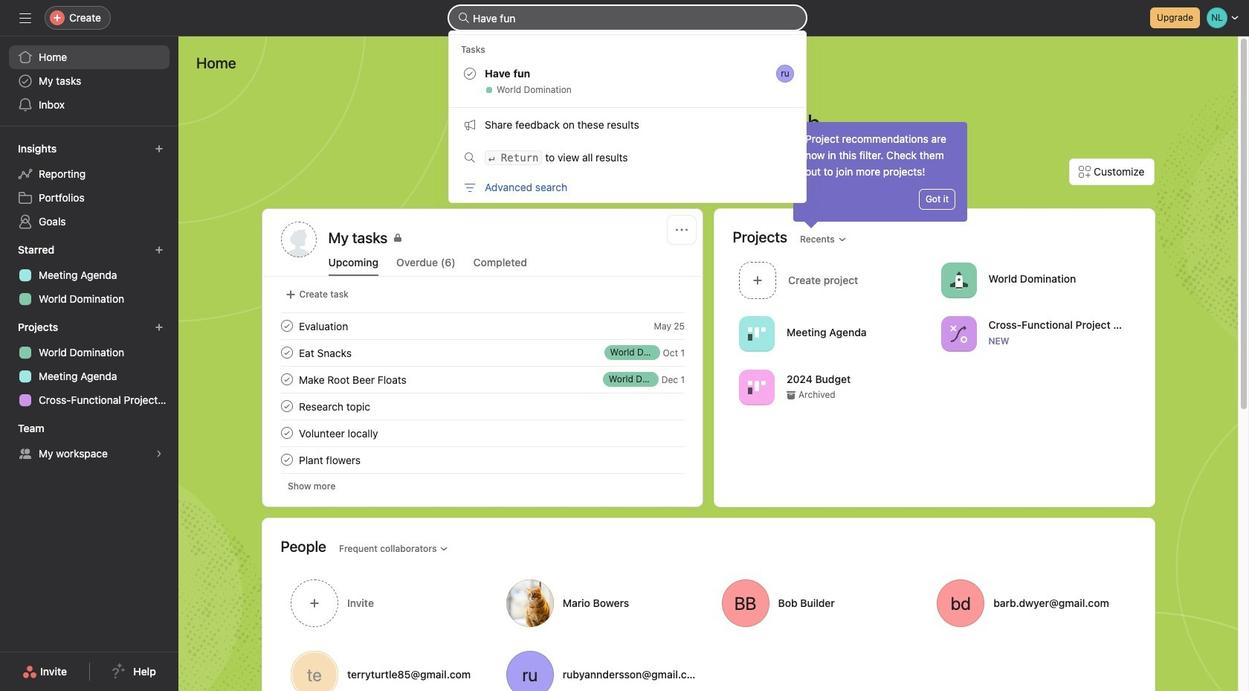 Task type: vqa. For each thing, say whether or not it's contained in the screenshot.
"Starred" element
yes



Task type: describe. For each thing, give the bounding box(es) containing it.
teams element
[[0, 415, 179, 469]]

1 list item from the top
[[263, 312, 703, 339]]

new insights image
[[155, 144, 164, 153]]

mark complete image for mark complete option related to 4th list item from the bottom of the page
[[278, 344, 296, 362]]

Search tasks, projects, and more text field
[[449, 6, 806, 30]]

mark complete image for mark complete checkbox
[[278, 317, 296, 335]]

4 list item from the top
[[263, 393, 703, 420]]

see details, my workspace image
[[155, 449, 164, 458]]

add profile photo image
[[281, 222, 317, 257]]

starred element
[[0, 237, 179, 314]]

add items to starred image
[[155, 246, 164, 254]]

new project or portfolio image
[[155, 323, 164, 332]]

mark complete image for mark complete option for 5th list item from the top of the page
[[278, 451, 296, 469]]

insights element
[[0, 135, 179, 237]]

mark complete checkbox for 5th list item from the top of the page
[[278, 451, 296, 469]]

projects element
[[0, 314, 179, 415]]

mark complete checkbox for 4th list item from the top of the page
[[278, 397, 296, 415]]

Mark complete checkbox
[[278, 317, 296, 335]]



Task type: locate. For each thing, give the bounding box(es) containing it.
5 list item from the top
[[263, 446, 703, 473]]

Mark complete checkbox
[[278, 344, 296, 362], [278, 371, 296, 388], [278, 397, 296, 415], [278, 424, 296, 442], [278, 451, 296, 469]]

2 mark complete image from the top
[[278, 424, 296, 442]]

list item
[[263, 312, 703, 339], [263, 339, 703, 366], [263, 366, 703, 393], [263, 393, 703, 420], [263, 446, 703, 473]]

3 mark complete image from the top
[[278, 451, 296, 469]]

tooltip
[[794, 122, 968, 226]]

board image
[[748, 378, 766, 396]]

2 mark complete image from the top
[[278, 371, 296, 388]]

rocket image
[[950, 271, 968, 289]]

mark complete image
[[278, 344, 296, 362], [278, 424, 296, 442], [278, 451, 296, 469]]

3 mark complete image from the top
[[278, 397, 296, 415]]

1 mark complete checkbox from the top
[[278, 344, 296, 362]]

5 mark complete checkbox from the top
[[278, 451, 296, 469]]

board image
[[748, 325, 766, 343]]

0 vertical spatial mark complete image
[[278, 317, 296, 335]]

hide sidebar image
[[19, 12, 31, 24]]

1 vertical spatial mark complete image
[[278, 371, 296, 388]]

3 list item from the top
[[263, 366, 703, 393]]

1 mark complete image from the top
[[278, 317, 296, 335]]

prominent image
[[458, 12, 470, 24]]

1 mark complete image from the top
[[278, 344, 296, 362]]

mark complete image for 4th list item from the top of the page mark complete option
[[278, 397, 296, 415]]

3 mark complete checkbox from the top
[[278, 397, 296, 415]]

4 mark complete checkbox from the top
[[278, 424, 296, 442]]

None field
[[449, 6, 806, 30]]

2 vertical spatial mark complete image
[[278, 397, 296, 415]]

mark complete checkbox for third list item from the top of the page
[[278, 371, 296, 388]]

0 vertical spatial mark complete image
[[278, 344, 296, 362]]

2 mark complete checkbox from the top
[[278, 371, 296, 388]]

global element
[[0, 36, 179, 126]]

line_and_symbols image
[[950, 325, 968, 343]]

mark complete image for third list item from the top of the page's mark complete option
[[278, 371, 296, 388]]

mark complete checkbox for 4th list item from the bottom of the page
[[278, 344, 296, 362]]

1 vertical spatial mark complete image
[[278, 424, 296, 442]]

actions image
[[676, 224, 688, 236]]

2 list item from the top
[[263, 339, 703, 366]]

mark complete image
[[278, 317, 296, 335], [278, 371, 296, 388], [278, 397, 296, 415]]

mark complete image for 2nd mark complete option from the bottom of the page
[[278, 424, 296, 442]]

2 vertical spatial mark complete image
[[278, 451, 296, 469]]



